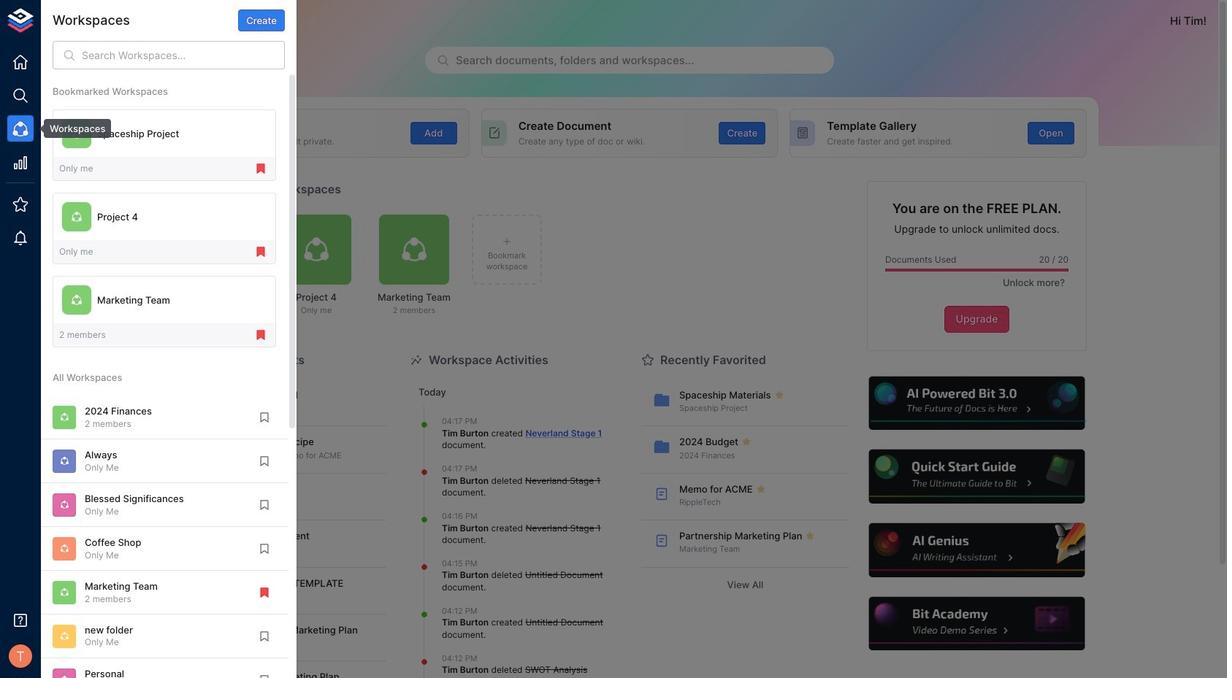 Task type: describe. For each thing, give the bounding box(es) containing it.
1 bookmark image from the top
[[258, 411, 271, 424]]

1 remove bookmark image from the top
[[254, 246, 267, 259]]

1 vertical spatial remove bookmark image
[[258, 587, 271, 600]]

3 help image from the top
[[867, 522, 1087, 580]]



Task type: locate. For each thing, give the bounding box(es) containing it.
0 vertical spatial remove bookmark image
[[254, 246, 267, 259]]

2 remove bookmark image from the top
[[254, 329, 267, 342]]

2 bookmark image from the top
[[258, 674, 271, 679]]

help image
[[867, 375, 1087, 433], [867, 448, 1087, 506], [867, 522, 1087, 580], [867, 596, 1087, 654]]

0 vertical spatial bookmark image
[[258, 411, 271, 424]]

remove bookmark image
[[254, 162, 267, 176], [258, 587, 271, 600]]

3 bookmark image from the top
[[258, 543, 271, 556]]

4 bookmark image from the top
[[258, 630, 271, 644]]

bookmark image
[[258, 455, 271, 468], [258, 499, 271, 512], [258, 543, 271, 556], [258, 630, 271, 644]]

4 help image from the top
[[867, 596, 1087, 654]]

1 help image from the top
[[867, 375, 1087, 433]]

2 help image from the top
[[867, 448, 1087, 506]]

0 vertical spatial remove bookmark image
[[254, 162, 267, 176]]

bookmark image
[[258, 411, 271, 424], [258, 674, 271, 679]]

1 vertical spatial bookmark image
[[258, 674, 271, 679]]

remove bookmark image
[[254, 246, 267, 259], [254, 329, 267, 342]]

tooltip
[[34, 119, 111, 138]]

1 bookmark image from the top
[[258, 455, 271, 468]]

Search Workspaces... text field
[[82, 41, 285, 70]]

1 vertical spatial remove bookmark image
[[254, 329, 267, 342]]

2 bookmark image from the top
[[258, 499, 271, 512]]



Task type: vqa. For each thing, say whether or not it's contained in the screenshot.
Search documents, folders and workspaces... 'text box'
no



